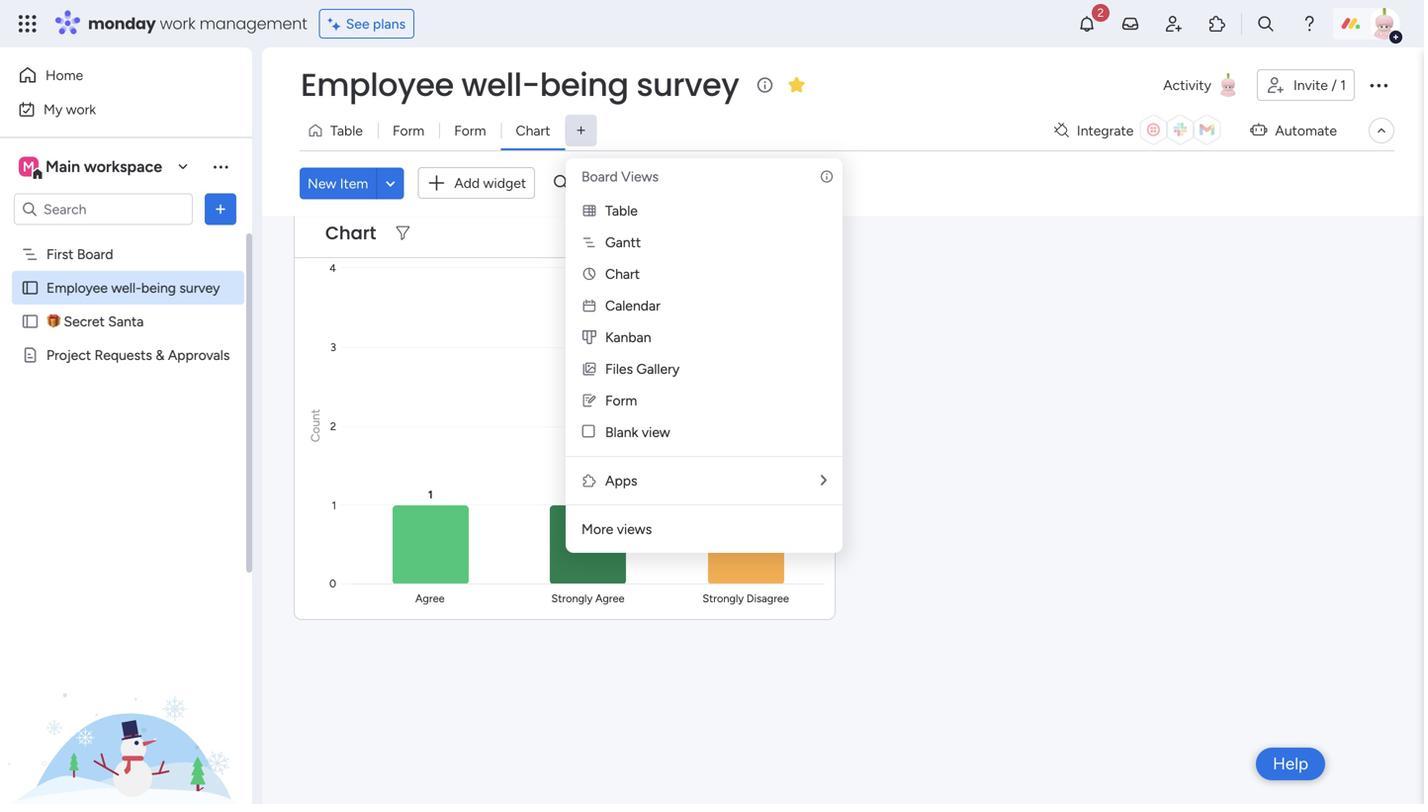 Task type: describe. For each thing, give the bounding box(es) containing it.
item
[[340, 175, 368, 192]]

management
[[200, 12, 307, 35]]

options image
[[211, 199, 231, 219]]

/
[[1332, 77, 1338, 94]]

my work button
[[12, 94, 213, 125]]

view
[[642, 424, 671, 441]]

kanban
[[606, 329, 652, 346]]

secret
[[64, 313, 105, 330]]

apps
[[606, 472, 638, 489]]

lottie animation element
[[0, 605, 252, 804]]

2 form button from the left
[[440, 115, 501, 146]]

public board image
[[21, 312, 40, 331]]

workspace
[[84, 157, 162, 176]]

1
[[1341, 77, 1347, 94]]

invite / 1
[[1294, 77, 1347, 94]]

integrate
[[1077, 122, 1134, 139]]

workspace selection element
[[19, 155, 165, 181]]

0 horizontal spatial employee
[[47, 280, 108, 296]]

views
[[617, 521, 652, 538]]

main
[[46, 157, 80, 176]]

invite / 1 button
[[1258, 69, 1356, 101]]

new item
[[308, 175, 368, 192]]

home
[[46, 67, 83, 84]]

help
[[1274, 754, 1309, 774]]

filter by person image
[[639, 173, 671, 193]]

Search in workspace field
[[42, 198, 165, 221]]

2 horizontal spatial chart
[[606, 266, 640, 283]]

🎁
[[47, 313, 60, 330]]

&
[[156, 347, 165, 364]]

help image
[[1300, 14, 1320, 34]]

0 vertical spatial survey
[[637, 63, 740, 107]]

automate
[[1276, 122, 1338, 139]]

form for 2nd form button
[[454, 122, 486, 139]]

1 form button from the left
[[378, 115, 440, 146]]

m
[[23, 158, 35, 175]]

v2 search image
[[554, 172, 569, 194]]

select product image
[[18, 14, 38, 34]]

inbox image
[[1121, 14, 1141, 34]]

gantt
[[606, 234, 641, 251]]

files gallery
[[606, 361, 680, 377]]

remove from favorites image
[[787, 75, 807, 94]]

collapse board header image
[[1374, 123, 1390, 139]]

first
[[47, 246, 74, 263]]

approvals
[[168, 347, 230, 364]]

chart button
[[501, 115, 566, 146]]

filter by anything image
[[801, 171, 824, 195]]

table button
[[300, 115, 378, 146]]

0 vertical spatial being
[[540, 63, 629, 107]]

table inside table button
[[330, 122, 363, 139]]

requests
[[95, 347, 152, 364]]

form for 1st form button from the left
[[393, 122, 425, 139]]

views
[[622, 168, 659, 185]]

add view image
[[577, 123, 585, 138]]

project requests & approvals
[[47, 347, 230, 364]]

survey inside list box
[[180, 280, 220, 296]]

gallery
[[637, 361, 680, 377]]

dapulse integrations image
[[1055, 123, 1070, 138]]

chart inside 'button'
[[516, 122, 551, 139]]

files
[[606, 361, 633, 377]]

project
[[47, 347, 91, 364]]

search everything image
[[1257, 14, 1276, 34]]

🎁 secret santa
[[47, 313, 144, 330]]

1 vertical spatial employee well-being survey
[[47, 280, 220, 296]]

see plans button
[[319, 9, 415, 39]]

new
[[308, 175, 337, 192]]



Task type: locate. For each thing, give the bounding box(es) containing it.
well- up chart 'button'
[[462, 63, 540, 107]]

chart down employee well-being survey field
[[516, 122, 551, 139]]

1 horizontal spatial work
[[160, 12, 195, 35]]

work right the monday at top
[[160, 12, 195, 35]]

survey up approvals
[[180, 280, 220, 296]]

blank view
[[606, 424, 671, 441]]

2 vertical spatial chart
[[606, 266, 640, 283]]

employee well-being survey
[[301, 63, 740, 107], [47, 280, 220, 296]]

board views
[[582, 168, 659, 185]]

1 vertical spatial well-
[[111, 280, 141, 296]]

employee well-being survey up chart 'button'
[[301, 63, 740, 107]]

0 horizontal spatial well-
[[111, 280, 141, 296]]

employee up table button
[[301, 63, 454, 107]]

ruby anderson image
[[1369, 8, 1401, 40]]

form button up angle down icon on the top left of page
[[378, 115, 440, 146]]

0 vertical spatial work
[[160, 12, 195, 35]]

1 vertical spatial board
[[77, 246, 113, 263]]

plans
[[373, 15, 406, 32]]

v2 funnel image
[[396, 226, 410, 241]]

being
[[540, 63, 629, 107], [141, 280, 176, 296]]

work right my
[[66, 101, 96, 118]]

0 vertical spatial well-
[[462, 63, 540, 107]]

board
[[582, 168, 618, 185], [77, 246, 113, 263]]

board right v2 search icon
[[582, 168, 618, 185]]

1 vertical spatial work
[[66, 101, 96, 118]]

santa
[[108, 313, 144, 330]]

1 vertical spatial table
[[606, 202, 638, 219]]

1 horizontal spatial being
[[540, 63, 629, 107]]

invite
[[1294, 77, 1329, 94]]

chart down the item
[[326, 221, 376, 246]]

employee down first board at left top
[[47, 280, 108, 296]]

add widget
[[454, 175, 527, 191]]

0 horizontal spatial survey
[[180, 280, 220, 296]]

apps image
[[582, 473, 598, 489]]

angle down image
[[386, 176, 395, 191]]

0 vertical spatial table
[[330, 122, 363, 139]]

form up add
[[454, 122, 486, 139]]

public board image
[[21, 279, 40, 297]]

being up add view icon
[[540, 63, 629, 107]]

form button
[[378, 115, 440, 146], [440, 115, 501, 146]]

0 vertical spatial board
[[582, 168, 618, 185]]

new item button
[[300, 167, 376, 199]]

activity
[[1164, 77, 1212, 94]]

work
[[160, 12, 195, 35], [66, 101, 96, 118]]

survey
[[637, 63, 740, 107], [180, 280, 220, 296]]

1 horizontal spatial survey
[[637, 63, 740, 107]]

calendar
[[606, 297, 661, 314]]

0 vertical spatial chart
[[516, 122, 551, 139]]

0 horizontal spatial being
[[141, 280, 176, 296]]

chart inside main content
[[326, 221, 376, 246]]

table up the item
[[330, 122, 363, 139]]

home button
[[12, 59, 213, 91]]

first board
[[47, 246, 113, 263]]

workspace image
[[19, 156, 39, 178]]

1 vertical spatial chart
[[326, 221, 376, 246]]

list box containing first board
[[0, 234, 252, 639]]

board right first
[[77, 246, 113, 263]]

1 vertical spatial survey
[[180, 280, 220, 296]]

1 vertical spatial employee
[[47, 280, 108, 296]]

1 horizontal spatial well-
[[462, 63, 540, 107]]

add widget button
[[418, 167, 535, 199]]

notifications image
[[1078, 14, 1097, 34]]

list arrow image
[[821, 473, 827, 488]]

Search field
[[569, 169, 628, 197]]

workspace options image
[[211, 157, 231, 176]]

more
[[582, 521, 614, 538]]

1 horizontal spatial chart
[[516, 122, 551, 139]]

work inside button
[[66, 101, 96, 118]]

add
[[454, 175, 480, 191]]

1 horizontal spatial form
[[454, 122, 486, 139]]

chart down gantt
[[606, 266, 640, 283]]

survey left show board description image
[[637, 63, 740, 107]]

my work
[[44, 101, 96, 118]]

activity button
[[1156, 69, 1250, 101]]

main workspace
[[46, 157, 162, 176]]

autopilot image
[[1251, 117, 1268, 142]]

1 horizontal spatial employee
[[301, 63, 454, 107]]

form button up add
[[440, 115, 501, 146]]

well- up santa
[[111, 280, 141, 296]]

chart
[[516, 122, 551, 139], [326, 221, 376, 246], [606, 266, 640, 283]]

1 horizontal spatial employee well-being survey
[[301, 63, 740, 107]]

0 horizontal spatial form
[[393, 122, 425, 139]]

0 horizontal spatial table
[[330, 122, 363, 139]]

see
[[346, 15, 370, 32]]

form up angle down icon on the top left of page
[[393, 122, 425, 139]]

option
[[0, 236, 252, 240]]

employee well-being survey up santa
[[47, 280, 220, 296]]

show board description image
[[753, 75, 777, 95]]

0 horizontal spatial employee well-being survey
[[47, 280, 220, 296]]

monday work management
[[88, 12, 307, 35]]

lottie animation image
[[0, 605, 252, 804]]

employee
[[301, 63, 454, 107], [47, 280, 108, 296]]

monday
[[88, 12, 156, 35]]

my
[[44, 101, 63, 118]]

being up santa
[[141, 280, 176, 296]]

help button
[[1257, 748, 1326, 781]]

work for my
[[66, 101, 96, 118]]

1 horizontal spatial table
[[606, 202, 638, 219]]

0 horizontal spatial work
[[66, 101, 96, 118]]

2 horizontal spatial form
[[606, 392, 638, 409]]

list box
[[0, 234, 252, 639]]

well-
[[462, 63, 540, 107], [111, 280, 141, 296]]

0 horizontal spatial board
[[77, 246, 113, 263]]

2 image
[[1092, 1, 1110, 23]]

options image
[[1367, 73, 1391, 97]]

1 horizontal spatial board
[[582, 168, 618, 185]]

invite members image
[[1165, 14, 1184, 34]]

Employee well-being survey field
[[296, 63, 744, 107]]

more views
[[582, 521, 652, 538]]

apps image
[[1208, 14, 1228, 34]]

0 vertical spatial employee
[[301, 63, 454, 107]]

0 horizontal spatial chart
[[326, 221, 376, 246]]

form up blank
[[606, 392, 638, 409]]

widget
[[483, 175, 527, 191]]

table
[[330, 122, 363, 139], [606, 202, 638, 219]]

1 vertical spatial being
[[141, 280, 176, 296]]

chart main content
[[262, 193, 1425, 804]]

form
[[393, 122, 425, 139], [454, 122, 486, 139], [606, 392, 638, 409]]

work for monday
[[160, 12, 195, 35]]

0 vertical spatial employee well-being survey
[[301, 63, 740, 107]]

blank
[[606, 424, 639, 441]]

table up gantt
[[606, 202, 638, 219]]

see plans
[[346, 15, 406, 32]]



Task type: vqa. For each thing, say whether or not it's contained in the screenshot.
1 image
no



